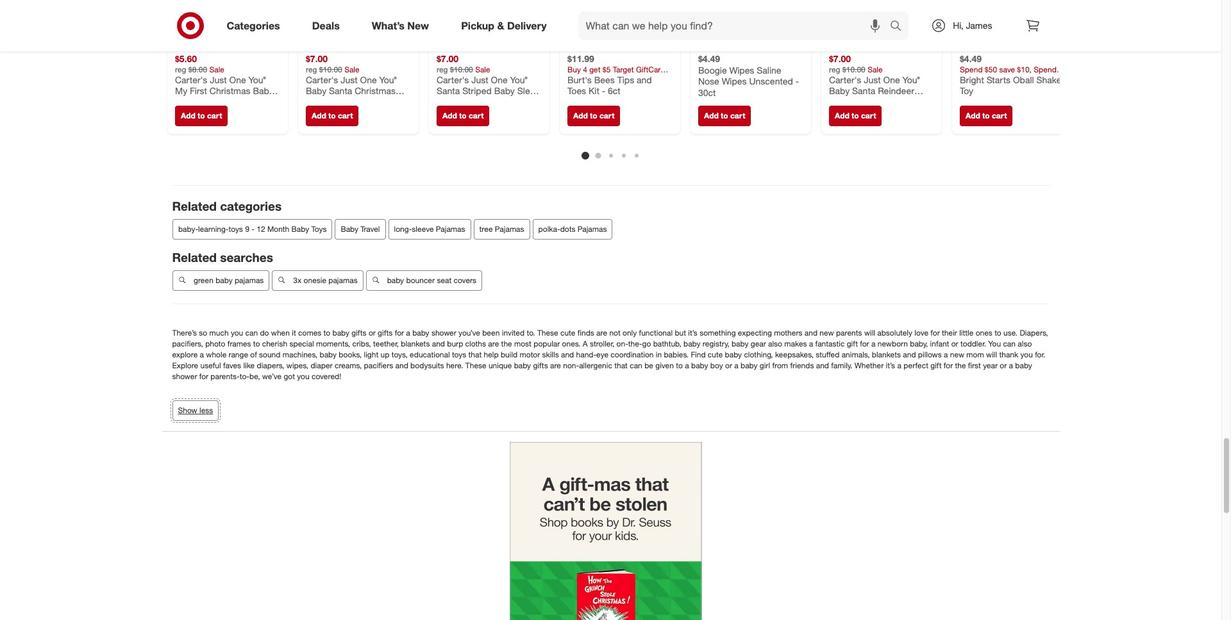 Task type: describe. For each thing, give the bounding box(es) containing it.
red
[[219, 97, 235, 108]]

and up non-
[[561, 350, 574, 360]]

diaper
[[311, 361, 333, 371]]

1 vertical spatial can
[[1003, 339, 1016, 349]]

sleep for carter's just one you®️ santa striped baby sleep n' play - red/white
[[517, 85, 540, 96]]

long-sleeve pajamas link
[[388, 219, 471, 240]]

1 horizontal spatial gifts
[[378, 328, 393, 338]]

categories link
[[216, 12, 296, 40]]

thank
[[999, 350, 1018, 360]]

burt's bees tips and toes kit - 6ct
[[567, 74, 652, 96]]

add for carter's just one you®️ santa striped baby sleep n' play - red/white
[[442, 111, 457, 121]]

you®️ for carter's just one you®️ baby santa christmas fleece fleece footed pajama - white
[[379, 74, 396, 85]]

a up toys,
[[406, 328, 410, 338]]

pickup & delivery link
[[450, 12, 563, 40]]

or down the their on the right of the page
[[951, 339, 958, 349]]

add to cart for carter's just one you®️ baby santa reindeer sleep n' play - white
[[835, 111, 876, 121]]

baby right green
[[215, 276, 232, 285]]

sale for carter's just one you®️ santa striped baby sleep n' play - red/white
[[475, 65, 490, 74]]

bright starts oball shaker toy
[[960, 74, 1064, 96]]

long-sleeve pajamas
[[394, 224, 465, 234]]

photo
[[205, 339, 225, 349]]

on-
[[617, 339, 628, 349]]

1 vertical spatial new
[[950, 350, 964, 360]]

what's new
[[372, 19, 429, 32]]

add to cart for carter's just one you®️ santa striped baby sleep n' play - red/white
[[442, 111, 483, 121]]

1 horizontal spatial are
[[550, 361, 561, 371]]

baby up find
[[684, 339, 701, 349]]

toes
[[567, 85, 586, 96]]

baby up educational
[[412, 328, 429, 338]]

1 also from the left
[[768, 339, 782, 349]]

0 vertical spatial it's
[[688, 328, 698, 338]]

0 vertical spatial will
[[864, 328, 875, 338]]

cart for burt's bees tips and toes kit - 6ct
[[599, 111, 614, 121]]

3x onesie pajamas link
[[272, 270, 363, 291]]

popular
[[534, 339, 560, 349]]

range
[[229, 350, 248, 360]]

baby left bouncer
[[387, 276, 404, 285]]

- inside $4.49 boogie wipes saline nose wipes unscented - 30ct
[[795, 76, 799, 87]]

add to cart for carter's just one you®️ baby santa christmas fleece fleece footed pajama - white
[[311, 111, 353, 121]]

you've
[[459, 328, 480, 338]]

just for carter's just one you®️ baby santa reindeer sleep n' play - white
[[863, 74, 880, 85]]

be
[[644, 361, 653, 371]]

and up makes
[[805, 328, 818, 338]]

hi, james
[[953, 20, 992, 31]]

carter's for carter's just one you®️ my first christmas baby bodysuit - red
[[175, 74, 207, 85]]

cart for carter's just one you®️ baby santa christmas fleece fleece footed pajama - white
[[338, 111, 353, 121]]

or right boy on the right of page
[[725, 361, 732, 371]]

and down toys,
[[395, 361, 408, 371]]

$7.00 for carter's just one you®️ baby santa reindeer sleep n' play - white
[[829, 53, 851, 64]]

play for santa
[[866, 97, 883, 108]]

$7.00 reg $10.00 sale carter's just one you®️ baby santa reindeer sleep n' play - white
[[829, 53, 919, 108]]

absolutely
[[877, 328, 912, 338]]

pajamas for 3x onesie pajamas
[[328, 276, 357, 285]]

add to cart button for boogie wipes saline nose wipes unscented - 30ct
[[698, 106, 751, 127]]

add for carter's just one you®️ baby santa reindeer sleep n' play - white
[[835, 111, 849, 121]]

you
[[988, 339, 1001, 349]]

new
[[407, 19, 429, 32]]

cart for boogie wipes saline nose wipes unscented - 30ct
[[730, 111, 745, 121]]

baby down find
[[691, 361, 708, 371]]

skills
[[542, 350, 559, 360]]

0 horizontal spatial blankets
[[401, 339, 430, 349]]

add to cart for boogie wipes saline nose wipes unscented - 30ct
[[704, 111, 745, 121]]

baby-
[[178, 224, 198, 234]]

travel
[[360, 224, 380, 234]]

boogie
[[698, 65, 727, 76]]

1 horizontal spatial these
[[537, 328, 558, 338]]

baby-learning-toys 9 - 12 month baby toys link
[[172, 219, 332, 240]]

baby down moments,
[[320, 350, 337, 360]]

baby up moments,
[[332, 328, 349, 338]]

year
[[983, 361, 998, 371]]

$7.00 for carter's just one you®️ baby santa christmas fleece fleece footed pajama - white
[[306, 53, 327, 64]]

and inside burt's bees tips and toes kit - 6ct
[[636, 74, 652, 85]]

3x
[[293, 276, 301, 285]]

for.
[[1035, 350, 1045, 360]]

green
[[193, 276, 213, 285]]

a right makes
[[809, 339, 813, 349]]

a right boy on the right of page
[[734, 361, 738, 371]]

faves
[[223, 361, 241, 371]]

most
[[514, 339, 531, 349]]

reg for carter's just one you®️ baby santa christmas fleece fleece footed pajama - white
[[306, 65, 317, 74]]

christmas for footed
[[354, 85, 395, 96]]

comes
[[298, 328, 321, 338]]

1 horizontal spatial will
[[986, 350, 997, 360]]

$10.00 for carter's just one you®️ santa striped baby sleep n' play - red/white
[[450, 65, 473, 74]]

what's
[[372, 19, 405, 32]]

related for related searches
[[172, 250, 217, 265]]

$8.00
[[188, 65, 207, 74]]

books,
[[339, 350, 362, 360]]

baby bouncer seat covers link
[[366, 270, 482, 291]]

add for carter's just one you®️ my first christmas baby bodysuit - red
[[180, 111, 195, 121]]

stuffed
[[816, 350, 840, 360]]

tree
[[479, 224, 492, 234]]

categories
[[227, 19, 280, 32]]

tips
[[617, 74, 634, 85]]

a left newborn on the bottom of page
[[871, 339, 875, 349]]

help
[[484, 350, 499, 360]]

a down "infant"
[[944, 350, 948, 360]]

you®️ for carter's just one you®️ baby santa reindeer sleep n' play - white
[[902, 74, 919, 85]]

santa inside $7.00 reg $10.00 sale carter's just one you®️ santa striped baby sleep n' play - red/white
[[436, 85, 460, 96]]

- inside the $7.00 reg $10.00 sale carter's just one you®️ baby santa christmas fleece fleece footed pajama - white
[[338, 108, 341, 119]]

it
[[292, 328, 296, 338]]

add to cart for bright starts oball shaker toy
[[965, 111, 1007, 121]]

one for carter's just one you®️ baby santa reindeer sleep n' play - white
[[883, 74, 900, 85]]

for down "infant"
[[944, 361, 953, 371]]

$7.00 reg $10.00 sale carter's just one you®️ santa striped baby sleep n' play - red/white
[[436, 53, 540, 108]]

pickup
[[461, 19, 494, 32]]

james
[[966, 20, 992, 31]]

the-
[[628, 339, 642, 349]]

carter's for carter's just one you®️ baby santa reindeer sleep n' play - white
[[829, 74, 861, 85]]

polka-dots pajamas link
[[532, 219, 612, 240]]

bodysuit
[[175, 97, 210, 108]]

santa for fleece
[[329, 85, 352, 96]]

there's
[[172, 328, 197, 338]]

n' for santa
[[436, 97, 445, 108]]

toys inside there's so much you can do when it comes to baby gifts or gifts for a baby shower you've been invited to. these cute finds are not only functional but it's something expecting mothers and new parents will absolutely love for their little ones to use. diapers, pacifiers, photo frames to cherish special moments, cribs, teether, blankets and burp cloths are the most popular ones. a stroller, on-the-go bathtub, baby registry, baby gear also makes a fantastic gift for a newborn baby, infant or toddler. you can also explore a whole range of sound machines, baby books, light up toys, educational toys that help build motor skills and hand-eye coordination in babies. find cute baby clothing, keepsakes, stuffed animals, blankets and pillows a new mom will thank you for. explore useful faves like diapers, wipes, diaper creams, pacifiers and bodysuits here. these unique baby gifts are non-allergenic that can be given to a baby boy or a baby girl from friends and family. whether it's a perfect gift for the first year or a baby shower for parents-to-be, we've got you covered!
[[452, 350, 466, 360]]

$4.49 for $4.49 boogie wipes saline nose wipes unscented - 30ct
[[698, 53, 720, 64]]

add for bright starts oball shaker toy
[[965, 111, 980, 121]]

baby inside $5.60 reg $8.00 sale carter's just one you®️ my first christmas baby bodysuit - red
[[253, 85, 273, 96]]

go
[[642, 339, 651, 349]]

and up perfect
[[903, 350, 916, 360]]

only
[[623, 328, 637, 338]]

or down thank
[[1000, 361, 1007, 371]]

one for carter's just one you®️ santa striped baby sleep n' play - red/white
[[491, 74, 507, 85]]

and up educational
[[432, 339, 445, 349]]

less
[[199, 406, 213, 415]]

add to cart for burt's bees tips and toes kit - 6ct
[[573, 111, 614, 121]]

cherish
[[262, 339, 287, 349]]

explore
[[172, 361, 198, 371]]

sale for carter's just one you®️ my first christmas baby bodysuit - red
[[209, 65, 224, 74]]

invited
[[502, 328, 525, 338]]

babies.
[[664, 350, 689, 360]]

1 vertical spatial blankets
[[872, 350, 901, 360]]

got
[[284, 372, 295, 382]]

baby inside $7.00 reg $10.00 sale carter's just one you®️ baby santa reindeer sleep n' play - white
[[829, 85, 849, 96]]

for up animals,
[[860, 339, 869, 349]]

- inside $7.00 reg $10.00 sale carter's just one you®️ baby santa reindeer sleep n' play - white
[[885, 97, 889, 108]]

advertisement region
[[509, 442, 702, 621]]

add to cart button for carter's just one you®️ santa striped baby sleep n' play - red/white
[[436, 106, 489, 127]]

for up "infant"
[[931, 328, 940, 338]]

a down babies.
[[685, 361, 689, 371]]

1 vertical spatial gift
[[931, 361, 942, 371]]

1 vertical spatial shower
[[172, 372, 197, 382]]

diapers,
[[1020, 328, 1048, 338]]

and down the stuffed
[[816, 361, 829, 371]]

cart for carter's just one you®️ my first christmas baby bodysuit - red
[[207, 111, 222, 121]]

0 vertical spatial the
[[501, 339, 512, 349]]

little
[[959, 328, 974, 338]]

searches
[[220, 250, 273, 265]]

1 vertical spatial these
[[465, 361, 486, 371]]

pillows
[[918, 350, 942, 360]]

nose
[[698, 76, 719, 87]]

perfect
[[904, 361, 928, 371]]

you®️ for carter's just one you®️ my first christmas baby bodysuit - red
[[248, 74, 265, 85]]

add to cart button for carter's just one you®️ baby santa christmas fleece fleece footed pajama - white
[[306, 106, 358, 127]]

or up cribs,
[[369, 328, 376, 338]]

there's so much you can do when it comes to baby gifts or gifts for a baby shower you've been invited to. these cute finds are not only functional but it's something expecting mothers and new parents will absolutely love for their little ones to use. diapers, pacifiers, photo frames to cherish special moments, cribs, teether, blankets and burp cloths are the most popular ones. a stroller, on-the-go bathtub, baby registry, baby gear also makes a fantastic gift for a newborn baby, infant or toddler. you can also explore a whole range of sound machines, baby books, light up toys, educational toys that help build motor skills and hand-eye coordination in babies. find cute baby clothing, keepsakes, stuffed animals, blankets and pillows a new mom will thank you for. explore useful faves like diapers, wipes, diaper creams, pacifiers and bodysuits here. these unique baby gifts are non-allergenic that can be given to a baby boy or a baby girl from friends and family. whether it's a perfect gift for the first year or a baby shower for parents-to-be, we've got you covered!
[[172, 328, 1048, 382]]

but
[[675, 328, 686, 338]]

bathtub,
[[653, 339, 681, 349]]

add for burt's bees tips and toes kit - 6ct
[[573, 111, 588, 121]]

- right the 9
[[251, 224, 254, 234]]

add for carter's just one you®️ baby santa christmas fleece fleece footed pajama - white
[[311, 111, 326, 121]]

of
[[250, 350, 257, 360]]

explore
[[172, 350, 198, 360]]

reg for carter's just one you®️ baby santa reindeer sleep n' play - white
[[829, 65, 840, 74]]

motor
[[520, 350, 540, 360]]



Task type: vqa. For each thing, say whether or not it's contained in the screenshot.
GO
yes



Task type: locate. For each thing, give the bounding box(es) containing it.
reg inside $7.00 reg $10.00 sale carter's just one you®️ santa striped baby sleep n' play - red/white
[[436, 65, 448, 74]]

show
[[178, 406, 197, 415]]

categories
[[220, 199, 282, 214]]

2 horizontal spatial $7.00
[[829, 53, 851, 64]]

cute up ones.
[[560, 328, 575, 338]]

1 add to cart from the left
[[180, 111, 222, 121]]

infant
[[930, 339, 949, 349]]

carter's for carter's just one you®️ santa striped baby sleep n' play - red/white
[[436, 74, 469, 85]]

$7.00 inside $7.00 reg $10.00 sale carter's just one you®️ baby santa reindeer sleep n' play - white
[[829, 53, 851, 64]]

add to cart button for burt's bees tips and toes kit - 6ct
[[567, 106, 620, 127]]

baby down the registry,
[[725, 350, 742, 360]]

2 horizontal spatial $10.00
[[842, 65, 865, 74]]

1 horizontal spatial gift
[[931, 361, 942, 371]]

polka-dots pajamas
[[538, 224, 607, 234]]

1 horizontal spatial n'
[[854, 97, 863, 108]]

just for carter's just one you®️ baby santa christmas fleece fleece footed pajama - white
[[340, 74, 357, 85]]

santa left the reindeer
[[852, 85, 875, 96]]

3 $7.00 from the left
[[829, 53, 851, 64]]

santa inside the $7.00 reg $10.00 sale carter's just one you®️ baby santa christmas fleece fleece footed pajama - white
[[329, 85, 352, 96]]

1 horizontal spatial christmas
[[354, 85, 395, 96]]

1 horizontal spatial pajamas
[[328, 276, 357, 285]]

4 add to cart button from the left
[[567, 106, 620, 127]]

a down thank
[[1009, 361, 1013, 371]]

long-
[[394, 224, 412, 234]]

9
[[245, 224, 249, 234]]

sale inside the $7.00 reg $10.00 sale carter's just one you®️ baby santa christmas fleece fleece footed pajama - white
[[344, 65, 359, 74]]

1 vertical spatial will
[[986, 350, 997, 360]]

0 horizontal spatial toys
[[228, 224, 243, 234]]

are
[[596, 328, 607, 338], [488, 339, 499, 349], [550, 361, 561, 371]]

0 horizontal spatial fleece
[[306, 97, 332, 108]]

wipes down boogie
[[721, 76, 746, 87]]

it's right whether
[[886, 361, 895, 371]]

2 add from the left
[[311, 111, 326, 121]]

1 horizontal spatial toys
[[452, 350, 466, 360]]

0 horizontal spatial it's
[[688, 328, 698, 338]]

7 add from the left
[[965, 111, 980, 121]]

3 you®️ from the left
[[510, 74, 527, 85]]

3 one from the left
[[491, 74, 507, 85]]

4 just from the left
[[863, 74, 880, 85]]

$4.49 for $4.49
[[960, 53, 981, 64]]

1 pajamas from the left
[[436, 224, 465, 234]]

can left do
[[245, 328, 258, 338]]

baby down the clothing,
[[741, 361, 758, 371]]

3 carter's from the left
[[436, 74, 469, 85]]

a
[[406, 328, 410, 338], [809, 339, 813, 349], [871, 339, 875, 349], [200, 350, 204, 360], [944, 350, 948, 360], [685, 361, 689, 371], [734, 361, 738, 371], [897, 361, 901, 371], [1009, 361, 1013, 371]]

cart for carter's just one you®️ santa striped baby sleep n' play - red/white
[[468, 111, 483, 121]]

delivery
[[507, 19, 547, 32]]

n' inside $7.00 reg $10.00 sale carter's just one you®️ baby santa reindeer sleep n' play - white
[[854, 97, 863, 108]]

1 vertical spatial white
[[344, 108, 367, 119]]

carter's just one you®️ baby santa christmas fleece fleece footed pajama - white image
[[306, 0, 411, 46], [306, 0, 411, 46]]

0 horizontal spatial new
[[820, 328, 834, 338]]

0 horizontal spatial play
[[448, 97, 465, 108]]

2 horizontal spatial gifts
[[533, 361, 548, 371]]

- inside $5.60 reg $8.00 sale carter's just one you®️ my first christmas baby bodysuit - red
[[213, 97, 216, 108]]

white inside the $7.00 reg $10.00 sale carter's just one you®️ baby santa christmas fleece fleece footed pajama - white
[[344, 108, 367, 119]]

add to cart button down toy
[[960, 106, 1012, 127]]

eye
[[596, 350, 609, 360]]

- inside $7.00 reg $10.00 sale carter's just one you®️ santa striped baby sleep n' play - red/white
[[467, 97, 471, 108]]

friends
[[790, 361, 814, 371]]

just up striped
[[471, 74, 488, 85]]

0 vertical spatial blankets
[[401, 339, 430, 349]]

gift down parents on the right of the page
[[847, 339, 858, 349]]

what's new link
[[361, 12, 445, 40]]

1 vertical spatial you
[[1020, 350, 1033, 360]]

bouncer
[[406, 276, 434, 285]]

0 vertical spatial can
[[245, 328, 258, 338]]

1 christmas from the left
[[209, 85, 250, 96]]

cart right pajama
[[338, 111, 353, 121]]

1 horizontal spatial sleep
[[829, 97, 852, 108]]

you®️ inside $5.60 reg $8.00 sale carter's just one you®️ my first christmas baby bodysuit - red
[[248, 74, 265, 85]]

1 cart from the left
[[207, 111, 222, 121]]

shower
[[431, 328, 456, 338], [172, 372, 197, 382]]

1 horizontal spatial cute
[[708, 350, 723, 360]]

much
[[209, 328, 229, 338]]

3 add to cart from the left
[[442, 111, 483, 121]]

in
[[656, 350, 662, 360]]

add to cart button left footed
[[306, 106, 358, 127]]

2 pajamas from the left
[[328, 276, 357, 285]]

search
[[884, 20, 915, 33]]

1 $10.00 from the left
[[319, 65, 342, 74]]

add to cart button down 30ct
[[698, 106, 751, 127]]

sale down deals link
[[344, 65, 359, 74]]

just inside the $7.00 reg $10.00 sale carter's just one you®️ baby santa christmas fleece fleece footed pajama - white
[[340, 74, 357, 85]]

4 add from the left
[[573, 111, 588, 121]]

2 horizontal spatial santa
[[852, 85, 875, 96]]

1 just from the left
[[209, 74, 226, 85]]

2 santa from the left
[[436, 85, 460, 96]]

1 vertical spatial wipes
[[721, 76, 746, 87]]

diapers,
[[257, 361, 284, 371]]

1 fleece from the left
[[306, 97, 332, 108]]

2 sale from the left
[[344, 65, 359, 74]]

gifts up teether,
[[378, 328, 393, 338]]

6 add to cart button from the left
[[829, 106, 882, 127]]

carter's inside the $7.00 reg $10.00 sale carter's just one you®️ baby santa christmas fleece fleece footed pajama - white
[[306, 74, 338, 85]]

2 one from the left
[[360, 74, 376, 85]]

$4.49
[[698, 53, 720, 64], [960, 53, 981, 64]]

bees
[[594, 74, 614, 85]]

first
[[968, 361, 981, 371]]

0 vertical spatial related
[[172, 199, 217, 214]]

tree pajamas link
[[473, 219, 530, 240]]

fleece left footed
[[335, 97, 362, 108]]

christmas for -
[[209, 85, 250, 96]]

0 horizontal spatial $10.00
[[319, 65, 342, 74]]

n' for baby
[[854, 97, 863, 108]]

reg for carter's just one you®️ santa striped baby sleep n' play - red/white
[[436, 65, 448, 74]]

1 vertical spatial cute
[[708, 350, 723, 360]]

baby bouncer seat covers
[[387, 276, 476, 285]]

2 horizontal spatial can
[[1003, 339, 1016, 349]]

deals link
[[301, 12, 356, 40]]

hand-
[[576, 350, 596, 360]]

these up popular
[[537, 328, 558, 338]]

and right 'tips'
[[636, 74, 652, 85]]

2 reg from the left
[[306, 65, 317, 74]]

santa up pajama
[[329, 85, 352, 96]]

1 horizontal spatial shower
[[431, 328, 456, 338]]

1 pajamas from the left
[[234, 276, 263, 285]]

5 add to cart button from the left
[[698, 106, 751, 127]]

for down useful
[[199, 372, 208, 382]]

one up the reindeer
[[883, 74, 900, 85]]

sale inside $7.00 reg $10.00 sale carter's just one you®️ santa striped baby sleep n' play - red/white
[[475, 65, 490, 74]]

toys down burp
[[452, 350, 466, 360]]

0 horizontal spatial will
[[864, 328, 875, 338]]

4 reg from the left
[[829, 65, 840, 74]]

educational
[[410, 350, 450, 360]]

0 horizontal spatial $4.49
[[698, 53, 720, 64]]

one up red
[[229, 74, 246, 85]]

cart for carter's just one you®️ baby santa reindeer sleep n' play - white
[[861, 111, 876, 121]]

0 vertical spatial are
[[596, 328, 607, 338]]

clothing,
[[744, 350, 773, 360]]

first
[[189, 85, 207, 96]]

will up year at the bottom right of page
[[986, 350, 997, 360]]

white down the reindeer
[[891, 97, 914, 108]]

0 horizontal spatial santa
[[329, 85, 352, 96]]

3 add from the left
[[442, 111, 457, 121]]

0 horizontal spatial pajamas
[[234, 276, 263, 285]]

you®️ inside $7.00 reg $10.00 sale carter's just one you®️ santa striped baby sleep n' play - red/white
[[510, 74, 527, 85]]

we've
[[262, 372, 282, 382]]

love
[[915, 328, 928, 338]]

1 vertical spatial the
[[955, 361, 966, 371]]

baby inside $7.00 reg $10.00 sale carter's just one you®️ santa striped baby sleep n' play - red/white
[[494, 85, 514, 96]]

0 horizontal spatial you
[[231, 328, 243, 338]]

gift down pillows
[[931, 361, 942, 371]]

cart for bright starts oball shaker toy
[[992, 111, 1007, 121]]

2 vertical spatial can
[[630, 361, 642, 371]]

build
[[501, 350, 518, 360]]

ones.
[[562, 339, 581, 349]]

2 cart from the left
[[338, 111, 353, 121]]

one inside $7.00 reg $10.00 sale carter's just one you®️ baby santa reindeer sleep n' play - white
[[883, 74, 900, 85]]

2 horizontal spatial pajamas
[[577, 224, 607, 234]]

1 horizontal spatial also
[[1018, 339, 1032, 349]]

1 horizontal spatial $10.00
[[450, 65, 473, 74]]

$4.49 up bright
[[960, 53, 981, 64]]

2 just from the left
[[340, 74, 357, 85]]

1 add from the left
[[180, 111, 195, 121]]

0 horizontal spatial can
[[245, 328, 258, 338]]

add to cart button down first
[[175, 106, 228, 127]]

pajamas for polka-dots pajamas
[[577, 224, 607, 234]]

1 horizontal spatial $7.00
[[436, 53, 458, 64]]

reg inside $7.00 reg $10.00 sale carter's just one you®️ baby santa reindeer sleep n' play - white
[[829, 65, 840, 74]]

christmas inside the $7.00 reg $10.00 sale carter's just one you®️ baby santa christmas fleece fleece footed pajama - white
[[354, 85, 395, 96]]

3 $10.00 from the left
[[842, 65, 865, 74]]

4 cart from the left
[[599, 111, 614, 121]]

for up teether,
[[395, 328, 404, 338]]

3 add to cart button from the left
[[436, 106, 489, 127]]

2 $10.00 from the left
[[450, 65, 473, 74]]

0 horizontal spatial shower
[[172, 372, 197, 382]]

baby left gear
[[732, 339, 749, 349]]

1 add to cart button from the left
[[175, 106, 228, 127]]

1 horizontal spatial $4.49
[[960, 53, 981, 64]]

you®️
[[248, 74, 265, 85], [379, 74, 396, 85], [510, 74, 527, 85], [902, 74, 919, 85]]

0 vertical spatial that
[[468, 350, 482, 360]]

find
[[691, 350, 706, 360]]

toddler.
[[960, 339, 986, 349]]

shower up burp
[[431, 328, 456, 338]]

sale up the reindeer
[[867, 65, 882, 74]]

$10.00
[[319, 65, 342, 74], [450, 65, 473, 74], [842, 65, 865, 74]]

one up red/white at the left top of page
[[491, 74, 507, 85]]

just inside $7.00 reg $10.00 sale carter's just one you®️ santa striped baby sleep n' play - red/white
[[471, 74, 488, 85]]

n'
[[436, 97, 445, 108], [854, 97, 863, 108]]

you®️ up red/white at the left top of page
[[510, 74, 527, 85]]

sale up striped
[[475, 65, 490, 74]]

$5.60
[[175, 53, 197, 64]]

5 add to cart from the left
[[704, 111, 745, 121]]

0 vertical spatial toys
[[228, 224, 243, 234]]

2 play from the left
[[866, 97, 883, 108]]

1 horizontal spatial the
[[955, 361, 966, 371]]

2 horizontal spatial are
[[596, 328, 607, 338]]

1 one from the left
[[229, 74, 246, 85]]

2 n' from the left
[[854, 97, 863, 108]]

you®️ inside $7.00 reg $10.00 sale carter's just one you®️ baby santa reindeer sleep n' play - white
[[902, 74, 919, 85]]

special
[[289, 339, 314, 349]]

are up help
[[488, 339, 499, 349]]

0 vertical spatial cute
[[560, 328, 575, 338]]

it's right but
[[688, 328, 698, 338]]

you®️ up footed
[[379, 74, 396, 85]]

4 sale from the left
[[867, 65, 882, 74]]

3 sale from the left
[[475, 65, 490, 74]]

frames
[[227, 339, 251, 349]]

$7.00
[[306, 53, 327, 64], [436, 53, 458, 64], [829, 53, 851, 64]]

5 add from the left
[[704, 111, 718, 121]]

cart
[[207, 111, 222, 121], [338, 111, 353, 121], [468, 111, 483, 121], [599, 111, 614, 121], [730, 111, 745, 121], [861, 111, 876, 121], [992, 111, 1007, 121]]

2 also from the left
[[1018, 339, 1032, 349]]

reg inside $5.60 reg $8.00 sale carter's just one you®️ my first christmas baby bodysuit - red
[[175, 65, 186, 74]]

one inside $5.60 reg $8.00 sale carter's just one you®️ my first christmas baby bodysuit - red
[[229, 74, 246, 85]]

6 add to cart from the left
[[835, 111, 876, 121]]

2 christmas from the left
[[354, 85, 395, 96]]

related searches
[[172, 250, 273, 265]]

reg inside the $7.00 reg $10.00 sale carter's just one you®️ baby santa christmas fleece fleece footed pajama - white
[[306, 65, 317, 74]]

0 vertical spatial shower
[[431, 328, 456, 338]]

1 sale from the left
[[209, 65, 224, 74]]

7 add to cart button from the left
[[960, 106, 1012, 127]]

2 pajamas from the left
[[495, 224, 524, 234]]

one
[[229, 74, 246, 85], [360, 74, 376, 85], [491, 74, 507, 85], [883, 74, 900, 85]]

reg for carter's just one you®️ my first christmas baby bodysuit - red
[[175, 65, 186, 74]]

1 horizontal spatial you
[[297, 372, 309, 382]]

you left for. at the bottom right
[[1020, 350, 1033, 360]]

white down footed
[[344, 108, 367, 119]]

add to cart button for carter's just one you®️ my first christmas baby bodysuit - red
[[175, 106, 228, 127]]

bright starts oball shaker toy image
[[960, 0, 1065, 46], [960, 0, 1065, 46]]

1 horizontal spatial santa
[[436, 85, 460, 96]]

related for related categories
[[172, 199, 217, 214]]

that down cloths
[[468, 350, 482, 360]]

0 horizontal spatial the
[[501, 339, 512, 349]]

these down help
[[465, 361, 486, 371]]

2 horizontal spatial you
[[1020, 350, 1033, 360]]

$10.00 inside $7.00 reg $10.00 sale carter's just one you®️ santa striped baby sleep n' play - red/white
[[450, 65, 473, 74]]

2 vertical spatial you
[[297, 372, 309, 382]]

0 vertical spatial you
[[231, 328, 243, 338]]

5 cart from the left
[[730, 111, 745, 121]]

christmas inside $5.60 reg $8.00 sale carter's just one you®️ my first christmas baby bodysuit - red
[[209, 85, 250, 96]]

6 cart from the left
[[861, 111, 876, 121]]

allergenic
[[579, 361, 612, 371]]

coordination
[[611, 350, 654, 360]]

0 horizontal spatial n'
[[436, 97, 445, 108]]

1 related from the top
[[172, 199, 217, 214]]

1 $4.49 from the left
[[698, 53, 720, 64]]

carter's just one you®️ my first christmas baby bodysuit - red image
[[175, 0, 280, 46], [175, 0, 280, 46]]

1 play from the left
[[448, 97, 465, 108]]

carter's for carter's just one you®️ baby santa christmas fleece fleece footed pajama - white
[[306, 74, 338, 85]]

reindeer
[[878, 85, 914, 96]]

6 add from the left
[[835, 111, 849, 121]]

just for carter's just one you®️ santa striped baby sleep n' play - red/white
[[471, 74, 488, 85]]

useful
[[200, 361, 221, 371]]

0 vertical spatial wipes
[[729, 65, 754, 76]]

bright
[[960, 74, 984, 85]]

one for carter's just one you®️ my first christmas baby bodysuit - red
[[229, 74, 246, 85]]

blankets down newborn on the bottom of page
[[872, 350, 901, 360]]

pajamas right tree
[[495, 224, 524, 234]]

1 horizontal spatial can
[[630, 361, 642, 371]]

sale right $8.00
[[209, 65, 224, 74]]

1 horizontal spatial pajamas
[[495, 224, 524, 234]]

0 horizontal spatial are
[[488, 339, 499, 349]]

one for carter's just one you®️ baby santa christmas fleece fleece footed pajama - white
[[360, 74, 376, 85]]

0 horizontal spatial white
[[344, 108, 367, 119]]

unique
[[489, 361, 512, 371]]

baby down thank
[[1015, 361, 1032, 371]]

unscented
[[749, 76, 793, 87]]

0 vertical spatial gift
[[847, 339, 858, 349]]

3 reg from the left
[[436, 65, 448, 74]]

a left perfect
[[897, 361, 901, 371]]

cute down the registry,
[[708, 350, 723, 360]]

0 horizontal spatial gifts
[[352, 328, 366, 338]]

burt's bees tips and toes kit - 6ct image
[[567, 0, 672, 46], [567, 0, 672, 46]]

2 fleece from the left
[[335, 97, 362, 108]]

cart down red/white at the left top of page
[[468, 111, 483, 121]]

1 carter's from the left
[[175, 74, 207, 85]]

1 horizontal spatial it's
[[886, 361, 895, 371]]

cart down 6ct on the top
[[599, 111, 614, 121]]

- inside burt's bees tips and toes kit - 6ct
[[602, 85, 605, 96]]

1 horizontal spatial new
[[950, 350, 964, 360]]

baby down motor
[[514, 361, 531, 371]]

learning-
[[198, 224, 228, 234]]

7 cart from the left
[[992, 111, 1007, 121]]

just inside $7.00 reg $10.00 sale carter's just one you®️ baby santa reindeer sleep n' play - white
[[863, 74, 880, 85]]

2 add to cart button from the left
[[306, 106, 358, 127]]

1 horizontal spatial fleece
[[335, 97, 362, 108]]

you®️ inside the $7.00 reg $10.00 sale carter's just one you®️ baby santa christmas fleece fleece footed pajama - white
[[379, 74, 396, 85]]

0 horizontal spatial cute
[[560, 328, 575, 338]]

$4.49 inside $4.49 boogie wipes saline nose wipes unscented - 30ct
[[698, 53, 720, 64]]

toys
[[311, 224, 326, 234]]

n' inside $7.00 reg $10.00 sale carter's just one you®️ santa striped baby sleep n' play - red/white
[[436, 97, 445, 108]]

dots
[[560, 224, 575, 234]]

just right $8.00
[[209, 74, 226, 85]]

toys left the 9
[[228, 224, 243, 234]]

add for boogie wipes saline nose wipes unscented - 30ct
[[704, 111, 718, 121]]

the up 'build'
[[501, 339, 512, 349]]

$4.49 up boogie
[[698, 53, 720, 64]]

play down striped
[[448, 97, 465, 108]]

- right unscented
[[795, 76, 799, 87]]

baby travel link
[[335, 219, 385, 240]]

you®️ down categories link
[[248, 74, 265, 85]]

$7.00 for carter's just one you®️ santa striped baby sleep n' play - red/white
[[436, 53, 458, 64]]

1 vertical spatial toys
[[452, 350, 466, 360]]

sale for carter's just one you®️ baby santa reindeer sleep n' play - white
[[867, 65, 882, 74]]

4 add to cart from the left
[[573, 111, 614, 121]]

pajama
[[306, 108, 335, 119]]

1 horizontal spatial blankets
[[872, 350, 901, 360]]

related up baby-
[[172, 199, 217, 214]]

carter's
[[175, 74, 207, 85], [306, 74, 338, 85], [436, 74, 469, 85], [829, 74, 861, 85]]

one inside $7.00 reg $10.00 sale carter's just one you®️ santa striped baby sleep n' play - red/white
[[491, 74, 507, 85]]

finds
[[578, 328, 594, 338]]

sale for carter's just one you®️ baby santa christmas fleece fleece footed pajama - white
[[344, 65, 359, 74]]

$11.99
[[567, 53, 594, 64]]

0 horizontal spatial sleep
[[517, 85, 540, 96]]

a up useful
[[200, 350, 204, 360]]

just for carter's just one you®️ my first christmas baby bodysuit - red
[[209, 74, 226, 85]]

carter's just one you®️ santa striped baby sleep n' play - red/white image
[[436, 0, 541, 46], [436, 0, 541, 46]]

add to cart for carter's just one you®️ my first christmas baby bodysuit - red
[[180, 111, 222, 121]]

baby-learning-toys 9 - 12 month baby toys
[[178, 224, 326, 234]]

add to cart button for bright starts oball shaker toy
[[960, 106, 1012, 127]]

pajamas
[[436, 224, 465, 234], [495, 224, 524, 234], [577, 224, 607, 234]]

1 vertical spatial related
[[172, 250, 217, 265]]

animals,
[[842, 350, 870, 360]]

whether
[[855, 361, 884, 371]]

2 related from the top
[[172, 250, 217, 265]]

new
[[820, 328, 834, 338], [950, 350, 964, 360]]

1 vertical spatial it's
[[886, 361, 895, 371]]

pajamas for green baby pajamas
[[234, 276, 263, 285]]

are down skills
[[550, 361, 561, 371]]

baby inside the $7.00 reg $10.00 sale carter's just one you®️ baby santa christmas fleece fleece footed pajama - white
[[306, 85, 326, 96]]

4 carter's from the left
[[829, 74, 861, 85]]

the left first
[[955, 361, 966, 371]]

3 cart from the left
[[468, 111, 483, 121]]

0 horizontal spatial these
[[465, 361, 486, 371]]

1 reg from the left
[[175, 65, 186, 74]]

add to cart button down the reindeer
[[829, 106, 882, 127]]

1 vertical spatial that
[[614, 361, 628, 371]]

$7.00 inside $7.00 reg $10.00 sale carter's just one you®️ santa striped baby sleep n' play - red/white
[[436, 53, 458, 64]]

1 you®️ from the left
[[248, 74, 265, 85]]

play inside $7.00 reg $10.00 sale carter's just one you®️ baby santa reindeer sleep n' play - white
[[866, 97, 883, 108]]

red/white
[[473, 97, 516, 108]]

1 horizontal spatial that
[[614, 361, 628, 371]]

1 horizontal spatial white
[[891, 97, 914, 108]]

3 santa from the left
[[852, 85, 875, 96]]

boogie wipes saline nose wipes unscented - 30ct image
[[698, 0, 803, 46], [698, 0, 803, 46]]

pajamas for long-sleeve pajamas
[[436, 224, 465, 234]]

What can we help you find? suggestions appear below search field
[[578, 12, 893, 40]]

- left red
[[213, 97, 216, 108]]

bodysuits
[[410, 361, 444, 371]]

0 horizontal spatial gift
[[847, 339, 858, 349]]

0 horizontal spatial that
[[468, 350, 482, 360]]

0 vertical spatial these
[[537, 328, 558, 338]]

- right pajama
[[338, 108, 341, 119]]

do
[[260, 328, 269, 338]]

0 horizontal spatial $7.00
[[306, 53, 327, 64]]

you up frames
[[231, 328, 243, 338]]

or
[[369, 328, 376, 338], [951, 339, 958, 349], [725, 361, 732, 371], [1000, 361, 1007, 371]]

sleep inside $7.00 reg $10.00 sale carter's just one you®️ baby santa reindeer sleep n' play - white
[[829, 97, 852, 108]]

you®️ for carter's just one you®️ santa striped baby sleep n' play - red/white
[[510, 74, 527, 85]]

1 santa from the left
[[329, 85, 352, 96]]

7 add to cart from the left
[[965, 111, 1007, 121]]

$7.00 inside the $7.00 reg $10.00 sale carter's just one you®️ baby santa christmas fleece fleece footed pajama - white
[[306, 53, 327, 64]]

sale inside $5.60 reg $8.00 sale carter's just one you®️ my first christmas baby bodysuit - red
[[209, 65, 224, 74]]

sale inside $7.00 reg $10.00 sale carter's just one you®️ baby santa reindeer sleep n' play - white
[[867, 65, 882, 74]]

play down the reindeer
[[866, 97, 883, 108]]

sleep for carter's just one you®️ baby santa reindeer sleep n' play - white
[[829, 97, 852, 108]]

deals
[[312, 19, 340, 32]]

2 carter's from the left
[[306, 74, 338, 85]]

carter's inside $7.00 reg $10.00 sale carter's just one you®️ santa striped baby sleep n' play - red/white
[[436, 74, 469, 85]]

0 horizontal spatial christmas
[[209, 85, 250, 96]]

hi,
[[953, 20, 963, 31]]

family.
[[831, 361, 852, 371]]

to-
[[240, 372, 249, 382]]

$10.00 for carter's just one you®️ baby santa christmas fleece fleece footed pajama - white
[[319, 65, 342, 74]]

related up green
[[172, 250, 217, 265]]

$10.00 inside $7.00 reg $10.00 sale carter's just one you®️ baby santa reindeer sleep n' play - white
[[842, 65, 865, 74]]

reg
[[175, 65, 186, 74], [306, 65, 317, 74], [436, 65, 448, 74], [829, 65, 840, 74]]

that down coordination
[[614, 361, 628, 371]]

will right parents on the right of the page
[[864, 328, 875, 338]]

the
[[501, 339, 512, 349], [955, 361, 966, 371]]

are up stroller,
[[596, 328, 607, 338]]

white inside $7.00 reg $10.00 sale carter's just one you®️ baby santa reindeer sleep n' play - white
[[891, 97, 914, 108]]

polka-
[[538, 224, 560, 234]]

toys,
[[392, 350, 408, 360]]

to
[[197, 111, 205, 121], [328, 111, 335, 121], [459, 111, 466, 121], [590, 111, 597, 121], [720, 111, 728, 121], [851, 111, 859, 121], [982, 111, 989, 121], [324, 328, 330, 338], [995, 328, 1001, 338], [253, 339, 260, 349], [676, 361, 683, 371]]

seat
[[437, 276, 451, 285]]

2 $4.49 from the left
[[960, 53, 981, 64]]

you down wipes, in the left bottom of the page
[[297, 372, 309, 382]]

gifts
[[352, 328, 366, 338], [378, 328, 393, 338], [533, 361, 548, 371]]

2 add to cart from the left
[[311, 111, 353, 121]]

carter's inside $5.60 reg $8.00 sale carter's just one you®️ my first christmas baby bodysuit - red
[[175, 74, 207, 85]]

kit
[[588, 85, 599, 96]]

play for striped
[[448, 97, 465, 108]]

shower down explore
[[172, 372, 197, 382]]

1 $7.00 from the left
[[306, 53, 327, 64]]

also down diapers,
[[1018, 339, 1032, 349]]

4 one from the left
[[883, 74, 900, 85]]

related categories
[[172, 199, 282, 214]]

1 n' from the left
[[436, 97, 445, 108]]

one inside the $7.00 reg $10.00 sale carter's just one you®️ baby santa christmas fleece fleece footed pajama - white
[[360, 74, 376, 85]]

search button
[[884, 12, 915, 42]]

christmas up footed
[[354, 85, 395, 96]]

santa for sleep
[[852, 85, 875, 96]]

just inside $5.60 reg $8.00 sale carter's just one you®️ my first christmas baby bodysuit - red
[[209, 74, 226, 85]]

add
[[180, 111, 195, 121], [311, 111, 326, 121], [442, 111, 457, 121], [573, 111, 588, 121], [704, 111, 718, 121], [835, 111, 849, 121], [965, 111, 980, 121]]

pajamas
[[234, 276, 263, 285], [328, 276, 357, 285]]

cart down $7.00 reg $10.00 sale carter's just one you®️ baby santa reindeer sleep n' play - white
[[861, 111, 876, 121]]

2 $7.00 from the left
[[436, 53, 458, 64]]

carter's just one you®️ baby santa reindeer sleep n' play - white image
[[829, 0, 934, 46], [829, 0, 934, 46]]

sleep inside $7.00 reg $10.00 sale carter's just one you®️ santa striped baby sleep n' play - red/white
[[517, 85, 540, 96]]

3 just from the left
[[471, 74, 488, 85]]

1 vertical spatial are
[[488, 339, 499, 349]]

0 vertical spatial new
[[820, 328, 834, 338]]

oball
[[1013, 74, 1034, 85]]

2 vertical spatial are
[[550, 361, 561, 371]]

$10.00 inside the $7.00 reg $10.00 sale carter's just one you®️ baby santa christmas fleece fleece footed pajama - white
[[319, 65, 342, 74]]

4 you®️ from the left
[[902, 74, 919, 85]]

$10.00 for carter's just one you®️ baby santa reindeer sleep n' play - white
[[842, 65, 865, 74]]

santa inside $7.00 reg $10.00 sale carter's just one you®️ baby santa reindeer sleep n' play - white
[[852, 85, 875, 96]]

1 horizontal spatial play
[[866, 97, 883, 108]]

0 vertical spatial white
[[891, 97, 914, 108]]

just up the reindeer
[[863, 74, 880, 85]]

play inside $7.00 reg $10.00 sale carter's just one you®️ santa striped baby sleep n' play - red/white
[[448, 97, 465, 108]]

2 you®️ from the left
[[379, 74, 396, 85]]

3 pajamas from the left
[[577, 224, 607, 234]]

teether,
[[373, 339, 399, 349]]

carter's inside $7.00 reg $10.00 sale carter's just one you®️ baby santa reindeer sleep n' play - white
[[829, 74, 861, 85]]

cart down $4.49 boogie wipes saline nose wipes unscented - 30ct
[[730, 111, 745, 121]]

girl
[[760, 361, 770, 371]]

add to cart button for carter's just one you®️ baby santa reindeer sleep n' play - white
[[829, 106, 882, 127]]

one up footed
[[360, 74, 376, 85]]

0 horizontal spatial also
[[768, 339, 782, 349]]



